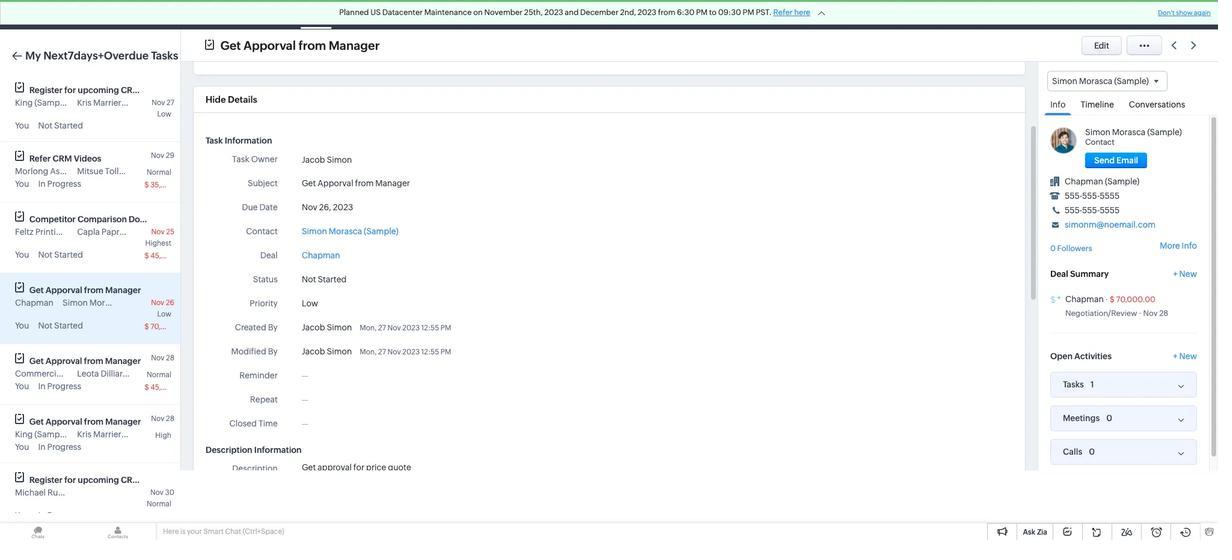 Task type: describe. For each thing, give the bounding box(es) containing it.
low for nov
[[157, 310, 171, 319]]

1 jacob from the top
[[302, 155, 325, 165]]

70,000.00 inside chapman · $ 70,000.00 negotiation/review · nov 28
[[1116, 295, 1156, 304]]

register for not
[[29, 85, 63, 95]]

45,000.00 for capla paprocki (sample)
[[150, 252, 187, 260]]

25th,
[[524, 8, 543, 17]]

register for upcoming crm webinars nov 30
[[29, 476, 180, 497]]

1 horizontal spatial meetings
[[1063, 414, 1100, 423]]

again
[[1194, 9, 1211, 16]]

4 in progress from the top
[[38, 511, 81, 521]]

time
[[258, 419, 278, 429]]

open
[[1050, 352, 1073, 361]]

marketplace element
[[1108, 0, 1133, 29]]

0 vertical spatial 0
[[1050, 244, 1056, 253]]

purchase orders link
[[706, 0, 790, 29]]

deal for deal
[[260, 251, 278, 260]]

dilliard
[[101, 369, 128, 379]]

25
[[166, 228, 174, 236]]

0 horizontal spatial refer
[[29, 154, 51, 164]]

2 you from the top
[[15, 179, 29, 189]]

deal for deal summary
[[1050, 269, 1068, 279]]

pst.
[[756, 8, 772, 17]]

november
[[484, 8, 523, 17]]

1 vertical spatial for
[[353, 463, 365, 473]]

register for in
[[29, 476, 63, 485]]

my
[[25, 49, 41, 62]]

closed time
[[229, 419, 278, 429]]

manager inside get apporval from manager nov 26
[[105, 286, 141, 295]]

27 inside register for upcoming crm webinars nov 27
[[167, 99, 174, 107]]

2 555-555-5555 from the top
[[1065, 206, 1120, 215]]

mon, for created by
[[360, 324, 377, 333]]

meetings link
[[336, 0, 392, 29]]

feltz printing service
[[15, 227, 97, 237]]

started for simon morasca (sample)
[[54, 321, 83, 331]]

highest
[[145, 239, 171, 248]]

webinars for not started
[[142, 85, 180, 95]]

5 you from the top
[[15, 382, 29, 391]]

0 vertical spatial get apporval from manager
[[220, 38, 380, 52]]

reports
[[440, 10, 470, 20]]

0 vertical spatial simon morasca (sample) link
[[1085, 128, 1182, 137]]

get inside get apporval from manager nov 26
[[29, 286, 44, 295]]

and
[[565, 8, 579, 17]]

timeline link
[[1075, 92, 1120, 115]]

tollner
[[105, 167, 132, 176]]

feltz
[[15, 227, 34, 237]]

your
[[187, 528, 202, 536]]

setup element
[[1133, 0, 1157, 29]]

apporval inside get apporval from manager nov 26
[[46, 286, 82, 295]]

paprocki
[[101, 227, 136, 237]]

more info
[[1160, 241, 1197, 251]]

jacob simon for modified by
[[302, 347, 352, 357]]

1 vertical spatial contact
[[246, 227, 278, 236]]

$ for capla paprocki (sample)
[[144, 252, 149, 260]]

1 5555 from the top
[[1100, 191, 1120, 201]]

task owner
[[232, 155, 278, 164]]

press
[[65, 369, 85, 379]]

crm up the my
[[29, 8, 53, 21]]

enterprise-
[[934, 5, 974, 14]]

nov 28 for kris marrier (sample)
[[151, 415, 174, 423]]

nov 26, 2023
[[302, 203, 353, 212]]

7 you from the top
[[15, 511, 29, 521]]

in progress for associates
[[38, 179, 81, 189]]

mitsue tollner (sample)
[[77, 167, 168, 176]]

normal inside "michael ruta (sample) normal"
[[147, 500, 171, 509]]

morasca inside simon morasca (sample) contact
[[1112, 128, 1146, 137]]

not for capla paprocki (sample)
[[38, 250, 52, 260]]

get up hide details link
[[220, 38, 241, 52]]

analytics link
[[480, 0, 535, 29]]

information for description information
[[254, 446, 302, 455]]

1 horizontal spatial refer
[[773, 8, 793, 17]]

timeline
[[1081, 100, 1114, 110]]

nov inside register for upcoming crm webinars nov 30
[[150, 489, 164, 497]]

king for get apporval from manager
[[15, 430, 33, 440]]

zia
[[1037, 529, 1047, 537]]

jacob simon for created by
[[302, 323, 352, 333]]

simon morasca (sample) inside field
[[1052, 76, 1149, 86]]

smart
[[203, 528, 224, 536]]

0 for meetings
[[1107, 413, 1113, 423]]

info link
[[1044, 92, 1072, 116]]

approval
[[46, 357, 82, 366]]

(sample) inside simon morasca (sample) contact
[[1147, 128, 1182, 137]]

2 + from the top
[[1173, 352, 1178, 361]]

products
[[545, 10, 580, 20]]

in for morlong
[[38, 179, 46, 189]]

$ for simon morasca (sample)
[[144, 323, 149, 331]]

+ inside "link"
[[1173, 269, 1178, 279]]

0 vertical spatial info
[[1050, 100, 1066, 110]]

previous record image
[[1171, 41, 1177, 49]]

is
[[180, 528, 186, 536]]

mon, 27 nov 2023 12:55 pm for created by
[[360, 324, 451, 333]]

1 you from the top
[[15, 121, 29, 130]]

1
[[1091, 380, 1094, 389]]

to
[[709, 8, 717, 17]]

2 + new from the top
[[1173, 352, 1197, 361]]

negotiation/review
[[1066, 309, 1137, 318]]

1 vertical spatial info
[[1182, 241, 1197, 251]]

here
[[163, 528, 179, 536]]

chapman inside chapman · $ 70,000.00 negotiation/review · nov 28
[[1066, 294, 1104, 304]]

27 for created by
[[378, 324, 386, 333]]

nov 28 for leota dilliard (sample)
[[151, 354, 174, 363]]

king (sample) for in
[[15, 430, 69, 440]]

get apporval from manager nov 26
[[29, 286, 174, 307]]

new inside "link"
[[1179, 269, 1197, 279]]

associates
[[50, 167, 92, 176]]

chapman · $ 70,000.00 negotiation/review · nov 28
[[1066, 294, 1169, 318]]

contact inside simon morasca (sample) contact
[[1085, 138, 1115, 147]]

orders for purchase orders
[[753, 10, 780, 20]]

nov inside competitor comparison document nov 25
[[151, 228, 165, 236]]

profile image
[[1157, 0, 1191, 29]]

get up the nov 26, 2023
[[302, 179, 316, 188]]

get down commercial
[[29, 417, 44, 427]]

products link
[[535, 0, 589, 29]]

high
[[155, 432, 171, 440]]

not for kris marrier (sample)
[[38, 121, 52, 130]]

michael ruta (sample) normal
[[15, 488, 171, 509]]

leota dilliard (sample)
[[77, 369, 164, 379]]

purchase orders
[[715, 10, 780, 20]]

$ 35,000.00
[[144, 181, 187, 189]]

projects link
[[842, 0, 893, 29]]

simon inside field
[[1052, 76, 1078, 86]]

mon, for modified by
[[360, 348, 377, 357]]

commercial press
[[15, 369, 85, 379]]

29
[[166, 152, 174, 160]]

marrier for in progress
[[93, 430, 121, 440]]

low for webinars
[[157, 110, 171, 118]]

date
[[259, 203, 278, 212]]

35,000.00
[[150, 181, 187, 189]]

services link
[[790, 0, 842, 29]]

service
[[68, 227, 97, 237]]

$ for leota dilliard (sample)
[[144, 384, 149, 392]]

26,
[[319, 203, 331, 212]]

capla
[[77, 227, 100, 237]]

december
[[580, 8, 619, 17]]

nov inside chapman · $ 70,000.00 negotiation/review · nov 28
[[1143, 309, 1158, 318]]

modified by
[[231, 347, 278, 357]]

not right status
[[302, 275, 316, 284]]

not started for capla paprocki (sample)
[[38, 250, 83, 260]]

$ 45,000.00 for capla paprocki (sample)
[[144, 252, 187, 260]]

chapman (sample)
[[1065, 177, 1140, 187]]

28 for leota dilliard (sample)
[[166, 354, 174, 363]]

12:55 for created by
[[421, 324, 439, 333]]

chats image
[[0, 524, 76, 541]]

quotes link
[[589, 0, 637, 29]]

modified
[[231, 347, 266, 357]]

1 vertical spatial tasks
[[1063, 380, 1084, 390]]

not started right status
[[302, 275, 347, 284]]

Simon Morasca (Sample) field
[[1047, 71, 1168, 92]]

4 in from the top
[[38, 511, 46, 521]]

comparison
[[78, 215, 127, 224]]

mon, 27 nov 2023 12:55 pm for modified by
[[360, 348, 451, 357]]

calls link
[[392, 0, 430, 29]]

owner
[[251, 155, 278, 164]]

for for progress
[[64, 476, 76, 485]]

0 for calls
[[1089, 447, 1095, 457]]

1 + new from the top
[[1173, 269, 1197, 279]]

1 horizontal spatial chapman link
[[1066, 294, 1104, 304]]

in progress for press
[[38, 382, 81, 391]]

subject
[[248, 179, 278, 188]]

chat
[[225, 528, 241, 536]]

michael
[[15, 488, 46, 498]]

crm inside register for upcoming crm webinars nov 30
[[121, 476, 140, 485]]

crm up associates
[[53, 154, 72, 164]]

1 vertical spatial simon morasca (sample)
[[302, 227, 399, 236]]

2 vertical spatial get apporval from manager
[[29, 417, 141, 427]]

ask zia
[[1023, 529, 1047, 537]]

upcoming for started
[[78, 85, 119, 95]]

document
[[129, 215, 171, 224]]

priority
[[250, 299, 278, 308]]

1 jacob simon from the top
[[302, 155, 352, 165]]

videos
[[74, 154, 101, 164]]

search element
[[1036, 0, 1061, 29]]



Task type: vqa. For each thing, say whether or not it's contained in the screenshot.


Task type: locate. For each thing, give the bounding box(es) containing it.
register up ruta
[[29, 476, 63, 485]]

refer here link
[[773, 8, 811, 17]]

kris marrier (sample) for in progress
[[77, 430, 158, 440]]

simon morasca (sample) up timeline link
[[1052, 76, 1149, 86]]

2 jacob simon from the top
[[302, 323, 352, 333]]

simon morasca (sample) link down conversations at the right top
[[1085, 128, 1182, 137]]

by for modified by
[[268, 347, 278, 357]]

progress up ruta
[[47, 443, 81, 452]]

1 vertical spatial $ 45,000.00
[[144, 384, 187, 392]]

orders right sales
[[669, 10, 696, 20]]

king for register for upcoming crm webinars
[[15, 98, 33, 108]]

get up commercial
[[29, 357, 44, 366]]

upcoming up "michael ruta (sample) normal"
[[78, 476, 119, 485]]

45,000.00 up high
[[150, 384, 187, 392]]

$ down leota dilliard (sample)
[[144, 384, 149, 392]]

1 vertical spatial register
[[29, 476, 63, 485]]

info right "more"
[[1182, 241, 1197, 251]]

don't show again link
[[1158, 9, 1211, 16]]

0 vertical spatial task
[[206, 136, 223, 146]]

in for king
[[38, 443, 46, 452]]

you down the feltz
[[15, 250, 29, 260]]

description down the description information
[[232, 464, 278, 474]]

0 vertical spatial jacob simon
[[302, 155, 352, 165]]

king (sample) up michael
[[15, 430, 69, 440]]

30
[[165, 489, 174, 497]]

0 vertical spatial contact
[[1085, 138, 1115, 147]]

webinars for in progress
[[142, 476, 180, 485]]

description down closed
[[206, 446, 252, 455]]

70,000.00 down '26'
[[150, 323, 187, 331]]

1 normal from the top
[[147, 168, 171, 177]]

signals element
[[1061, 0, 1084, 29]]

1 vertical spatial description
[[232, 464, 278, 474]]

0 horizontal spatial task
[[206, 136, 223, 146]]

0 horizontal spatial 70,000.00
[[150, 323, 187, 331]]

1 upcoming from the top
[[78, 85, 119, 95]]

orders right purchase
[[753, 10, 780, 20]]

1 kris marrier (sample) from the top
[[77, 98, 158, 108]]

capla paprocki (sample)
[[77, 227, 172, 237]]

2 king from the top
[[15, 430, 33, 440]]

1 by from the top
[[268, 323, 278, 333]]

1 vertical spatial +
[[1173, 352, 1178, 361]]

3 jacob simon from the top
[[302, 347, 352, 357]]

1 vertical spatial 28
[[166, 354, 174, 363]]

chapman link down 26, in the top of the page
[[302, 250, 340, 262]]

2 progress from the top
[[47, 382, 81, 391]]

kris marrier (sample) for not started
[[77, 98, 158, 108]]

us
[[371, 8, 381, 17]]

0 vertical spatial new
[[1179, 269, 1197, 279]]

created by
[[235, 323, 278, 333]]

0 vertical spatial 555-555-5555
[[1065, 191, 1120, 201]]

register inside register for upcoming crm webinars nov 30
[[29, 476, 63, 485]]

5555 down chapman (sample) link
[[1100, 191, 1120, 201]]

open activities
[[1050, 352, 1112, 361]]

king (sample) for not
[[15, 98, 69, 108]]

price
[[366, 463, 386, 473]]

+
[[1173, 269, 1178, 279], [1173, 352, 1178, 361]]

get
[[220, 38, 241, 52], [302, 179, 316, 188], [29, 286, 44, 295], [29, 357, 44, 366], [29, 417, 44, 427], [302, 463, 316, 473]]

1 vertical spatial jacob simon
[[302, 323, 352, 333]]

get down the feltz
[[29, 286, 44, 295]]

0 vertical spatial marrier
[[93, 98, 121, 108]]

1 in progress from the top
[[38, 179, 81, 189]]

from inside get apporval from manager nov 26
[[84, 286, 103, 295]]

summary
[[1070, 269, 1109, 279]]

you down morlong
[[15, 179, 29, 189]]

0 vertical spatial 27
[[167, 99, 174, 107]]

1 king (sample) from the top
[[15, 98, 69, 108]]

0 vertical spatial calls
[[402, 10, 420, 20]]

1 vertical spatial 0
[[1107, 413, 1113, 423]]

1 horizontal spatial contact
[[1085, 138, 1115, 147]]

1 vertical spatial simon morasca (sample) link
[[302, 225, 399, 238]]

2 kris from the top
[[77, 430, 91, 440]]

2nd,
[[620, 8, 636, 17]]

marrier down my next7days+overdue tasks
[[93, 98, 121, 108]]

jacob for modified by
[[302, 347, 325, 357]]

webinars inside register for upcoming crm webinars nov 27
[[142, 85, 180, 95]]

by right modified
[[268, 347, 278, 357]]

you down commercial
[[15, 382, 29, 391]]

commercial
[[15, 369, 63, 379]]

you up morlong
[[15, 121, 29, 130]]

$ 45,000.00 for leota dilliard (sample)
[[144, 384, 187, 392]]

3 you from the top
[[15, 250, 29, 260]]

mitsue
[[77, 167, 103, 176]]

28 for kris marrier (sample)
[[166, 415, 174, 423]]

1 vertical spatial ·
[[1139, 309, 1142, 318]]

nov inside register for upcoming crm webinars nov 27
[[152, 99, 165, 107]]

you up michael
[[15, 443, 29, 452]]

not started for simon morasca (sample)
[[38, 321, 83, 331]]

progress down press
[[47, 382, 81, 391]]

for inside register for upcoming crm webinars nov 27
[[64, 85, 76, 95]]

normal up $ 35,000.00
[[147, 168, 171, 177]]

simon morasca (sample) contact
[[1085, 128, 1182, 147]]

+ new link
[[1173, 269, 1197, 285]]

1 vertical spatial 70,000.00
[[150, 323, 187, 331]]

1 progress from the top
[[47, 179, 81, 189]]

4 progress from the top
[[47, 511, 81, 521]]

2 vertical spatial for
[[64, 476, 76, 485]]

0 horizontal spatial contact
[[246, 227, 278, 236]]

1 vertical spatial calls
[[1063, 447, 1082, 457]]

1 marrier from the top
[[93, 98, 121, 108]]

1 king from the top
[[15, 98, 33, 108]]

2 orders from the left
[[753, 10, 780, 20]]

1 horizontal spatial task
[[232, 155, 249, 164]]

approval
[[318, 463, 352, 473]]

3 in from the top
[[38, 443, 46, 452]]

0 vertical spatial upcoming
[[78, 85, 119, 95]]

task information
[[206, 136, 272, 146]]

0 horizontal spatial simon morasca (sample) link
[[302, 225, 399, 238]]

2 5555 from the top
[[1100, 206, 1120, 215]]

1 horizontal spatial simon morasca (sample)
[[302, 227, 399, 236]]

2 new from the top
[[1179, 352, 1197, 361]]

2 horizontal spatial 0
[[1107, 413, 1113, 423]]

0 vertical spatial 12:55
[[421, 324, 439, 333]]

maintenance
[[424, 8, 472, 17]]

in progress down ruta
[[38, 511, 81, 521]]

$ 45,000.00 down highest at left
[[144, 252, 187, 260]]

king (sample)
[[15, 98, 69, 108], [15, 430, 69, 440]]

2 normal from the top
[[147, 371, 171, 379]]

$ left 35,000.00
[[144, 181, 149, 189]]

1 in from the top
[[38, 179, 46, 189]]

2 marrier from the top
[[93, 430, 121, 440]]

0 vertical spatial for
[[64, 85, 76, 95]]

0 vertical spatial kris marrier (sample)
[[77, 98, 158, 108]]

webinars up 30
[[142, 476, 180, 485]]

1 horizontal spatial orders
[[753, 10, 780, 20]]

crm down my next7days+overdue tasks
[[121, 85, 140, 95]]

12:55 for modified by
[[421, 348, 439, 357]]

in down morlong
[[38, 179, 46, 189]]

2 mon, 27 nov 2023 12:55 pm from the top
[[360, 348, 451, 357]]

0 vertical spatial 70,000.00
[[1116, 295, 1156, 304]]

0 vertical spatial tasks
[[151, 49, 178, 62]]

1 vertical spatial 45,000.00
[[150, 384, 187, 392]]

1 horizontal spatial ·
[[1139, 309, 1142, 318]]

2 vertical spatial jacob simon
[[302, 347, 352, 357]]

0 horizontal spatial simon morasca (sample)
[[62, 298, 159, 308]]

1 horizontal spatial deal
[[1050, 269, 1068, 279]]

description for description information
[[206, 446, 252, 455]]

$ down highest at left
[[144, 252, 149, 260]]

task for task information
[[206, 136, 223, 146]]

signals image
[[1068, 10, 1076, 20]]

webinars left hide
[[142, 85, 180, 95]]

search image
[[1043, 10, 1054, 20]]

register for upcoming crm webinars nov 27
[[29, 85, 180, 107]]

not up refer crm videos
[[38, 121, 52, 130]]

2 jacob from the top
[[302, 323, 325, 333]]

upcoming
[[78, 85, 119, 95], [78, 476, 119, 485]]

1 horizontal spatial 0
[[1089, 447, 1095, 457]]

edit button
[[1082, 36, 1122, 55]]

0 vertical spatial chapman link
[[302, 250, 340, 262]]

info
[[1050, 100, 1066, 110], [1182, 241, 1197, 251]]

kris up register for upcoming crm webinars nov 30
[[77, 430, 91, 440]]

not started down the "feltz printing service"
[[38, 250, 83, 260]]

apporval
[[244, 38, 296, 52], [318, 179, 353, 188], [46, 286, 82, 295], [46, 417, 82, 427]]

0 horizontal spatial calls
[[402, 10, 420, 20]]

5555 up simonm@noemail.com on the top
[[1100, 206, 1120, 215]]

0 vertical spatial +
[[1173, 269, 1178, 279]]

3 progress from the top
[[47, 443, 81, 452]]

not for simon morasca (sample)
[[38, 321, 52, 331]]

meetings down 1
[[1063, 414, 1100, 423]]

0 vertical spatial description
[[206, 446, 252, 455]]

in for commercial
[[38, 382, 46, 391]]

for down next7days+overdue
[[64, 85, 76, 95]]

6 you from the top
[[15, 443, 29, 452]]

info left the timeline
[[1050, 100, 1066, 110]]

calls
[[402, 10, 420, 20], [1063, 447, 1082, 457]]

1 register from the top
[[29, 85, 63, 95]]

0 vertical spatial ·
[[1106, 295, 1108, 304]]

$ up leota dilliard (sample)
[[144, 323, 149, 331]]

contact down the timeline
[[1085, 138, 1115, 147]]

in progress down commercial press
[[38, 382, 81, 391]]

register down the my
[[29, 85, 63, 95]]

1 mon, 27 nov 2023 12:55 pm from the top
[[360, 324, 451, 333]]

2 webinars from the top
[[142, 476, 180, 485]]

information up task owner
[[225, 136, 272, 146]]

0 horizontal spatial meetings
[[346, 10, 382, 20]]

normal down 30
[[147, 500, 171, 509]]

45,000.00 down highest at left
[[150, 252, 187, 260]]

pm
[[696, 8, 708, 17], [743, 8, 754, 17], [441, 324, 451, 333], [441, 348, 451, 357]]

here is your smart chat (ctrl+space)
[[163, 528, 284, 536]]

0 vertical spatial register
[[29, 85, 63, 95]]

orders
[[669, 10, 696, 20], [753, 10, 780, 20]]

more info link
[[1160, 241, 1197, 251]]

1 horizontal spatial calls
[[1063, 447, 1082, 457]]

low right priority
[[302, 299, 318, 308]]

next7days+overdue
[[43, 49, 149, 62]]

2 upcoming from the top
[[78, 476, 119, 485]]

register
[[29, 85, 63, 95], [29, 476, 63, 485]]

don't show again
[[1158, 9, 1211, 16]]

1 horizontal spatial 70,000.00
[[1116, 295, 1156, 304]]

not started up approval on the bottom
[[38, 321, 83, 331]]

task down hide
[[206, 136, 223, 146]]

started for kris marrier (sample)
[[54, 121, 83, 130]]

not started for kris marrier (sample)
[[38, 121, 83, 130]]

contact down due date
[[246, 227, 278, 236]]

1 webinars from the top
[[142, 85, 180, 95]]

1 orders from the left
[[669, 10, 696, 20]]

nov
[[152, 99, 165, 107], [151, 152, 164, 160], [302, 203, 317, 212], [151, 228, 165, 236], [151, 299, 164, 307], [1143, 309, 1158, 318], [388, 324, 401, 333], [388, 348, 401, 357], [151, 354, 164, 363], [151, 415, 164, 423], [150, 489, 164, 497]]

2 nov 28 from the top
[[151, 415, 174, 423]]

you up commercial
[[15, 321, 29, 331]]

2 horizontal spatial simon morasca (sample)
[[1052, 76, 1149, 86]]

1 vertical spatial webinars
[[142, 476, 180, 485]]

$ 45,000.00 down leota dilliard (sample)
[[144, 384, 187, 392]]

refer up morlong
[[29, 154, 51, 164]]

0 vertical spatial deal
[[260, 251, 278, 260]]

0 vertical spatial low
[[157, 110, 171, 118]]

0 vertical spatial mon, 27 nov 2023 12:55 pm
[[360, 324, 451, 333]]

started for capla paprocki (sample)
[[54, 250, 83, 260]]

(sample) inside field
[[1114, 76, 1149, 86]]

28
[[1159, 309, 1169, 318], [166, 354, 174, 363], [166, 415, 174, 423]]

kris for not started
[[77, 98, 91, 108]]

in progress down morlong associates
[[38, 179, 81, 189]]

king down the my
[[15, 98, 33, 108]]

webinars
[[142, 85, 180, 95], [142, 476, 180, 485]]

progress down associates
[[47, 179, 81, 189]]

normal right dilliard
[[147, 371, 171, 379]]

in up michael
[[38, 443, 46, 452]]

enterprise-trial upgrade
[[934, 5, 989, 23]]

· up negotiation/review
[[1106, 295, 1108, 304]]

0 vertical spatial + new
[[1173, 269, 1197, 279]]

jacob for created by
[[302, 323, 325, 333]]

nov 28 up high
[[151, 415, 174, 423]]

6:30
[[677, 8, 695, 17]]

for up ruta
[[64, 476, 76, 485]]

you
[[15, 121, 29, 130], [15, 179, 29, 189], [15, 250, 29, 260], [15, 321, 29, 331], [15, 382, 29, 391], [15, 443, 29, 452], [15, 511, 29, 521]]

0 horizontal spatial ·
[[1106, 295, 1108, 304]]

$ 45,000.00
[[144, 252, 187, 260], [144, 384, 187, 392]]

here
[[794, 8, 811, 17]]

kris down next7days+overdue
[[77, 98, 91, 108]]

from
[[658, 8, 675, 17], [299, 38, 326, 52], [355, 179, 374, 188], [84, 286, 103, 295], [84, 357, 103, 366], [84, 417, 103, 427]]

crm inside register for upcoming crm webinars nov 27
[[121, 85, 140, 95]]

555-555-5555 up simonm@noemail.com on the top
[[1065, 206, 1120, 215]]

printing
[[35, 227, 66, 237]]

0 vertical spatial meetings
[[346, 10, 382, 20]]

3 jacob from the top
[[302, 347, 325, 357]]

in progress for (sample)
[[38, 443, 81, 452]]

upgrade
[[945, 15, 979, 23]]

(ctrl+space)
[[243, 528, 284, 536]]

(sample)
[[1114, 76, 1149, 86], [34, 98, 69, 108], [123, 98, 158, 108], [1147, 128, 1182, 137], [133, 167, 168, 176], [1105, 177, 1140, 187], [364, 227, 399, 236], [137, 227, 172, 237], [125, 298, 159, 308], [130, 369, 164, 379], [34, 430, 69, 440], [123, 430, 158, 440], [67, 488, 102, 498]]

2 $ 45,000.00 from the top
[[144, 384, 187, 392]]

description for description
[[232, 464, 278, 474]]

4 you from the top
[[15, 321, 29, 331]]

morlong associates
[[15, 167, 92, 176]]

simon inside simon morasca (sample) contact
[[1085, 128, 1111, 137]]

1 45,000.00 from the top
[[150, 252, 187, 260]]

my next7days+overdue tasks
[[25, 49, 178, 62]]

manager
[[329, 38, 380, 52], [375, 179, 410, 188], [105, 286, 141, 295], [105, 357, 141, 366], [105, 417, 141, 427]]

competitor
[[29, 215, 76, 224]]

sales orders
[[647, 10, 696, 20]]

followers
[[1057, 244, 1092, 253]]

1 vertical spatial king (sample)
[[15, 430, 69, 440]]

hide
[[206, 94, 226, 105]]

in progress up ruta
[[38, 443, 81, 452]]

you up the chats image
[[15, 511, 29, 521]]

kris marrier (sample) down my next7days+overdue tasks
[[77, 98, 158, 108]]

nov 28
[[151, 354, 174, 363], [151, 415, 174, 423]]

1 vertical spatial + new
[[1173, 352, 1197, 361]]

simon morasca (sample) link
[[1085, 128, 1182, 137], [302, 225, 399, 238]]

quotes
[[599, 10, 628, 20]]

upcoming for progress
[[78, 476, 119, 485]]

0 vertical spatial 45,000.00
[[150, 252, 187, 260]]

2 vertical spatial normal
[[147, 500, 171, 509]]

nov 28 down $ 70,000.00
[[151, 354, 174, 363]]

1 $ 45,000.00 from the top
[[144, 252, 187, 260]]

low up nov 29
[[157, 110, 171, 118]]

kris for in progress
[[77, 430, 91, 440]]

1 vertical spatial nov 28
[[151, 415, 174, 423]]

$ up negotiation/review
[[1110, 295, 1115, 304]]

1 vertical spatial upcoming
[[78, 476, 119, 485]]

sales
[[647, 10, 668, 20]]

1 nov 28 from the top
[[151, 354, 174, 363]]

2 vertical spatial 0
[[1089, 447, 1095, 457]]

2 mon, from the top
[[360, 348, 377, 357]]

simon morasca (sample) left '26'
[[62, 298, 159, 308]]

due
[[242, 203, 258, 212]]

in up the chats image
[[38, 511, 46, 521]]

king up michael
[[15, 430, 33, 440]]

1 vertical spatial information
[[254, 446, 302, 455]]

(sample) inside "michael ruta (sample) normal"
[[67, 488, 102, 498]]

chapman link up negotiation/review
[[1066, 294, 1104, 304]]

task down task information
[[232, 155, 249, 164]]

create menu image
[[1007, 0, 1036, 29]]

0 vertical spatial nov 28
[[151, 354, 174, 363]]

deal summary
[[1050, 269, 1109, 279]]

· right negotiation/review
[[1139, 309, 1142, 318]]

0 horizontal spatial chapman link
[[302, 250, 340, 262]]

0 vertical spatial mon,
[[360, 324, 377, 333]]

1 vertical spatial get apporval from manager
[[302, 179, 410, 188]]

by right created
[[268, 323, 278, 333]]

progress down ruta
[[47, 511, 81, 521]]

28 inside chapman · $ 70,000.00 negotiation/review · nov 28
[[1159, 309, 1169, 318]]

marrier
[[93, 98, 121, 108], [93, 430, 121, 440]]

2 45,000.00 from the top
[[150, 384, 187, 392]]

1 vertical spatial low
[[302, 299, 318, 308]]

get left the approval
[[302, 463, 316, 473]]

meetings left the datacenter
[[346, 10, 382, 20]]

normal
[[147, 168, 171, 177], [147, 371, 171, 379], [147, 500, 171, 509]]

1 new from the top
[[1179, 269, 1197, 279]]

information for task information
[[225, 136, 272, 146]]

services
[[799, 10, 833, 20]]

0 vertical spatial simon morasca (sample)
[[1052, 76, 1149, 86]]

1 kris from the top
[[77, 98, 91, 108]]

progress for press
[[47, 382, 81, 391]]

due date
[[242, 203, 278, 212]]

contacts image
[[80, 524, 156, 541]]

register inside register for upcoming crm webinars nov 27
[[29, 85, 63, 95]]

2 vertical spatial simon morasca (sample)
[[62, 298, 159, 308]]

not down printing
[[38, 250, 52, 260]]

started
[[54, 121, 83, 130], [54, 250, 83, 260], [318, 275, 347, 284], [54, 321, 83, 331]]

jacob right owner
[[302, 155, 325, 165]]

3 in progress from the top
[[38, 443, 81, 452]]

1 vertical spatial deal
[[1050, 269, 1068, 279]]

27 for modified by
[[378, 348, 386, 357]]

reports link
[[430, 0, 480, 29]]

2 by from the top
[[268, 347, 278, 357]]

1 vertical spatial new
[[1179, 352, 1197, 361]]

normal for mitsue tollner (sample)
[[147, 168, 171, 177]]

1 555-555-5555 from the top
[[1065, 191, 1120, 201]]

0 vertical spatial refer
[[773, 8, 793, 17]]

1 vertical spatial meetings
[[1063, 414, 1100, 423]]

contact
[[1085, 138, 1115, 147], [246, 227, 278, 236]]

for for started
[[64, 85, 76, 95]]

nov inside get apporval from manager nov 26
[[151, 299, 164, 307]]

description information
[[206, 446, 302, 455]]

0 horizontal spatial tasks
[[151, 49, 178, 62]]

jacob right created by
[[302, 323, 325, 333]]

jacob right modified by
[[302, 347, 325, 357]]

2 12:55 from the top
[[421, 348, 439, 357]]

not up approval on the bottom
[[38, 321, 52, 331]]

analytics
[[490, 10, 525, 20]]

for inside register for upcoming crm webinars nov 30
[[64, 476, 76, 485]]

45,000.00 for leota dilliard (sample)
[[150, 384, 187, 392]]

normal for leota dilliard (sample)
[[147, 371, 171, 379]]

webinars inside register for upcoming crm webinars nov 30
[[142, 476, 180, 485]]

2 king (sample) from the top
[[15, 430, 69, 440]]

1 horizontal spatial tasks
[[1063, 380, 1084, 390]]

repeat
[[250, 395, 278, 405]]

marrier for not started
[[93, 98, 121, 108]]

1 vertical spatial refer
[[29, 154, 51, 164]]

deal up status
[[260, 251, 278, 260]]

closed
[[229, 419, 257, 429]]

task for task owner
[[232, 155, 249, 164]]

0 vertical spatial 28
[[1159, 309, 1169, 318]]

simonm@noemail.com
[[1065, 220, 1156, 230]]

70,000.00 up negotiation/review
[[1116, 295, 1156, 304]]

1 vertical spatial chapman link
[[1066, 294, 1104, 304]]

for left price
[[353, 463, 365, 473]]

new
[[1179, 269, 1197, 279], [1179, 352, 1197, 361]]

2 vertical spatial 28
[[166, 415, 174, 423]]

in down commercial
[[38, 382, 46, 391]]

next record image
[[1191, 41, 1199, 49]]

2 vertical spatial low
[[157, 310, 171, 319]]

not started up refer crm videos
[[38, 121, 83, 130]]

1 vertical spatial by
[[268, 347, 278, 357]]

by for created by
[[268, 323, 278, 333]]

1 vertical spatial marrier
[[93, 430, 121, 440]]

1 + from the top
[[1173, 269, 1178, 279]]

upcoming down next7days+overdue
[[78, 85, 119, 95]]

555-555-5555 down chapman (sample)
[[1065, 191, 1120, 201]]

2 in progress from the top
[[38, 382, 81, 391]]

1 vertical spatial task
[[232, 155, 249, 164]]

progress for (sample)
[[47, 443, 81, 452]]

morasca inside field
[[1079, 76, 1113, 86]]

crm link
[[10, 8, 53, 21]]

simon morasca (sample)
[[1052, 76, 1149, 86], [302, 227, 399, 236], [62, 298, 159, 308]]

2 kris marrier (sample) from the top
[[77, 430, 158, 440]]

get apporval from manager
[[220, 38, 380, 52], [302, 179, 410, 188], [29, 417, 141, 427]]

chapman
[[1065, 177, 1103, 187], [302, 251, 340, 260], [1066, 294, 1104, 304], [15, 298, 53, 308]]

1 mon, from the top
[[360, 324, 377, 333]]

0 horizontal spatial 0
[[1050, 244, 1056, 253]]

$ inside chapman · $ 70,000.00 negotiation/review · nov 28
[[1110, 295, 1115, 304]]

upcoming inside register for upcoming crm webinars nov 27
[[78, 85, 119, 95]]

2 in from the top
[[38, 382, 46, 391]]

planned
[[339, 8, 369, 17]]

orders for sales orders
[[669, 10, 696, 20]]

upcoming inside register for upcoming crm webinars nov 30
[[78, 476, 119, 485]]

0 vertical spatial webinars
[[142, 85, 180, 95]]

progress for associates
[[47, 179, 81, 189]]

simon morasca (sample) down the nov 26, 2023
[[302, 227, 399, 236]]

None button
[[1085, 153, 1148, 168]]

0 vertical spatial information
[[225, 136, 272, 146]]

0 horizontal spatial orders
[[669, 10, 696, 20]]

0 vertical spatial 5555
[[1100, 191, 1120, 201]]

3 normal from the top
[[147, 500, 171, 509]]

2 register from the top
[[29, 476, 63, 485]]

$ for mitsue tollner (sample)
[[144, 181, 149, 189]]

1 12:55 from the top
[[421, 324, 439, 333]]



